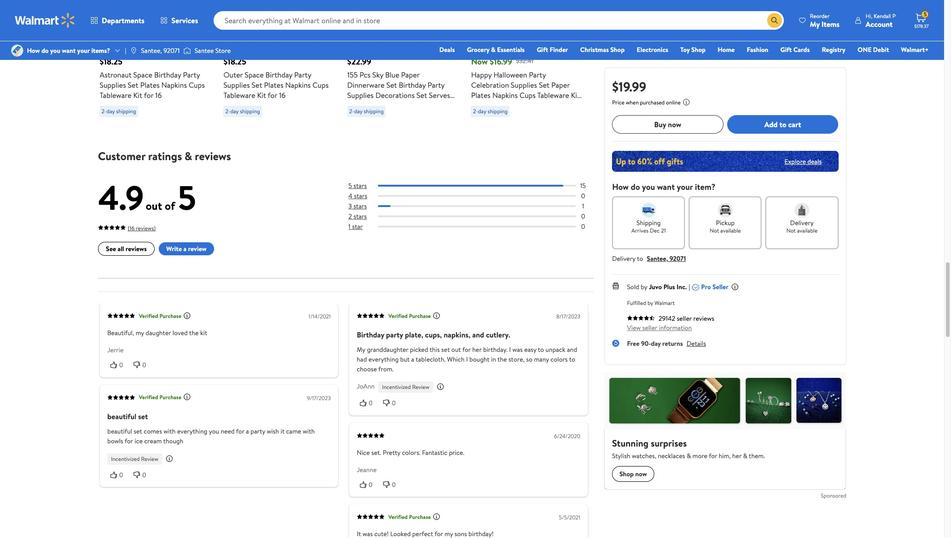 Task type: describe. For each thing, give the bounding box(es) containing it.
$18.25 astronaut space birthday party supplies set plates napkins cups tableware kit for 16
[[100, 56, 205, 100]]

party inside now $16.99 $32.41 happy halloween party celebration supplies set paper plates napkins cups tableware kit for 16 2-day shipping
[[529, 70, 546, 80]]

add to cart image for $18.25 outer space birthday party supplies set plates napkins cups tableware kit for 16
[[227, 24, 238, 35]]

essentials
[[497, 45, 525, 54]]

one debit link
[[854, 45, 894, 55]]

you inside beautiful set comes with everything you need for a party wish it came with bowls for ice cream though
[[209, 427, 219, 436]]

reviews for see all reviews
[[125, 244, 147, 254]]

kit for $18.25 outer space birthday party supplies set plates napkins cups tableware kit for 16
[[257, 90, 266, 100]]

easy
[[524, 345, 537, 355]]

available for delivery
[[798, 227, 818, 235]]

2-day shipping for $18.25 astronaut space birthday party supplies set plates napkins cups tableware kit for 16
[[102, 107, 136, 115]]

santee, 92071
[[141, 46, 180, 55]]

stars for 3 stars
[[353, 202, 367, 211]]

plates inside $18.25 astronaut space birthday party supplies set plates napkins cups tableware kit for 16
[[140, 80, 160, 90]]

spoons
[[412, 110, 435, 121]]

napkins,
[[444, 330, 471, 340]]

for inside now $16.99 $32.41 happy halloween party celebration supplies set paper plates napkins cups tableware kit for 16 2-day shipping
[[471, 100, 481, 110]]

all
[[117, 244, 124, 254]]

kendall
[[874, 12, 892, 20]]

verified purchase information image
[[183, 394, 191, 401]]

items
[[822, 19, 840, 29]]

birthday inside $18.25 astronaut space birthday party supplies set plates napkins cups tableware kit for 16
[[154, 70, 181, 80]]

2- for $22.99 155 pcs sky blue paper dinnerware set birthday party supplies decorations set serves 20 guests including plates napkins cups forks spoons knives,tablecloth,tableware set for party decorations
[[349, 107, 354, 115]]

tableware for $18.25 outer space birthday party supplies set plates napkins cups tableware kit for 16
[[224, 90, 255, 100]]

$19.99
[[613, 78, 647, 96]]

5 for 5 stars
[[348, 181, 352, 190]]

by for sold
[[641, 283, 648, 292]]

deals link
[[435, 45, 459, 55]]

fulfilled
[[627, 299, 647, 307]]

you for how do you want your items?
[[50, 46, 60, 55]]

space for $18.25 outer space birthday party supplies set plates napkins cups tableware kit for 16
[[245, 70, 264, 80]]

21
[[661, 227, 666, 235]]

add inside button
[[765, 119, 778, 130]]

reviews)
[[136, 224, 156, 232]]

plus
[[664, 283, 676, 292]]

nice
[[357, 448, 370, 458]]

account
[[866, 19, 893, 29]]

everything inside beautiful set comes with everything you need for a party wish it came with bowls for ice cream though
[[177, 427, 207, 436]]

up to sixty percent off deals. shop now. image
[[613, 151, 839, 172]]

electronics link
[[633, 45, 673, 55]]

cups inside "$18.25 outer space birthday party supplies set plates napkins cups tableware kit for 16"
[[313, 80, 329, 90]]

now
[[471, 56, 488, 67]]

fulfilled by walmart
[[627, 299, 675, 307]]

gift for gift cards
[[781, 45, 792, 54]]

purchase for 9/17/2023
[[159, 394, 181, 402]]

add to cart image for $22.99 155 pcs sky blue paper dinnerware set birthday party supplies decorations set serves 20 guests including plates napkins cups forks spoons knives,tablecloth,tableware set for party decorations
[[351, 24, 362, 35]]

155
[[348, 70, 358, 80]]

astronaut space birthday party supplies set plates napkins cups tableware kit for 16 image
[[100, 0, 186, 31]]

one debit
[[858, 45, 890, 54]]

free
[[627, 339, 640, 349]]

& inside 'grocery & essentials' link
[[491, 45, 496, 54]]

write
[[166, 244, 182, 254]]

unpack
[[546, 345, 566, 355]]

napkins inside now $16.99 $32.41 happy halloween party celebration supplies set paper plates napkins cups tableware kit for 16 2-day shipping
[[493, 90, 518, 100]]

cups inside $22.99 155 pcs sky blue paper dinnerware set birthday party supplies decorations set serves 20 guests including plates napkins cups forks spoons knives,tablecloth,tableware set for party decorations
[[375, 110, 391, 121]]

for inside my granddaughter picked this set out for her birthday. i was easy to unpack and had everything but a tablecloth. which i bought in the store, so many colors to choose from.
[[462, 345, 471, 355]]

set inside my granddaughter picked this set out for her birthday. i was easy to unpack and had everything but a tablecloth. which i bought in the store, so many colors to choose from.
[[441, 345, 450, 355]]

grocery & essentials
[[467, 45, 525, 54]]

progress bar for 1 star
[[378, 226, 576, 228]]

dec
[[650, 227, 660, 235]]

0 vertical spatial party
[[386, 330, 403, 340]]

services button
[[152, 9, 206, 32]]

Search search field
[[214, 11, 784, 30]]

bought
[[469, 355, 490, 364]]

incentivized review for incentivized review information icon
[[111, 455, 158, 463]]

verified for 1/14/2021
[[139, 312, 158, 320]]

christmas
[[581, 45, 609, 54]]

set for beautiful set
[[138, 412, 148, 422]]

price.
[[449, 448, 464, 458]]

choose
[[357, 365, 377, 374]]

0 vertical spatial i
[[509, 345, 511, 355]]

napkins inside $22.99 155 pcs sky blue paper dinnerware set birthday party supplies decorations set serves 20 guests including plates napkins cups forks spoons knives,tablecloth,tableware set for party decorations
[[348, 110, 373, 121]]

joann
[[357, 382, 375, 391]]

customer
[[98, 148, 145, 164]]

verified for 5/5/2021
[[388, 513, 408, 521]]

when
[[626, 99, 639, 106]]

ice
[[134, 437, 143, 446]]

shipping arrives dec 21
[[632, 218, 666, 235]]

write a review
[[166, 244, 206, 254]]

for inside $18.25 astronaut space birthday party supplies set plates napkins cups tableware kit for 16
[[144, 90, 154, 100]]

view
[[627, 323, 641, 333]]

$16.99
[[490, 56, 513, 67]]

customer ratings & reviews
[[98, 148, 231, 164]]

29142 seller reviews
[[659, 314, 715, 323]]

0 horizontal spatial 5
[[178, 174, 196, 221]]

plates inside "$18.25 outer space birthday party supplies set plates napkins cups tableware kit for 16"
[[264, 80, 284, 90]]

now $16.99 $32.41 happy halloween party celebration supplies set paper plates napkins cups tableware kit for 16 2-day shipping
[[471, 56, 580, 115]]

16 for $18.25 outer space birthday party supplies set plates napkins cups tableware kit for 16
[[279, 90, 286, 100]]

$22.99 155 pcs sky blue paper dinnerware set birthday party supplies decorations set serves 20 guests including plates napkins cups forks spoons knives,tablecloth,tableware set for party decorations
[[348, 56, 450, 141]]

5 for 5 $178.37
[[924, 10, 927, 18]]

gift cards link
[[777, 45, 815, 55]]

everything inside my granddaughter picked this set out for her birthday. i was easy to unpack and had everything but a tablecloth. which i bought in the store, so many colors to choose from.
[[369, 355, 399, 364]]

0 vertical spatial reviews
[[195, 148, 231, 164]]

a inside beautiful set comes with everything you need for a party wish it came with bowls for ice cream though
[[246, 427, 249, 436]]

seller
[[713, 283, 729, 292]]

picked
[[410, 345, 428, 355]]

0 vertical spatial santee,
[[141, 46, 162, 55]]

party inside beautiful set comes with everything you need for a party wish it came with bowls for ice cream though
[[251, 427, 265, 436]]

pro seller
[[702, 283, 729, 292]]

items?
[[91, 46, 110, 55]]

out inside 4.9 out of 5
[[146, 198, 162, 214]]

progress bar for 3 stars
[[378, 205, 576, 207]]

4.9 out of 5
[[98, 174, 196, 221]]

sold by juvo plus inc.
[[627, 283, 687, 292]]

one
[[858, 45, 872, 54]]

 image for santee, 92071
[[130, 47, 137, 54]]

0 button down jerrie
[[107, 361, 130, 370]]

incentivized review for incentivized review information image
[[382, 383, 429, 391]]

details button
[[687, 339, 707, 349]]

add for $16.99
[[486, 24, 500, 34]]

santee, 92071 button
[[647, 254, 687, 263]]

shop for christmas shop
[[611, 45, 625, 54]]

toy
[[681, 45, 690, 54]]

santee
[[195, 46, 214, 55]]

1/14/2021
[[308, 313, 331, 321]]

0 button down bowls at left bottom
[[107, 471, 130, 480]]

information
[[659, 323, 692, 333]]

pickup not available
[[710, 218, 741, 235]]

incentivized for incentivized review information image
[[382, 383, 411, 391]]

christmas shop
[[581, 45, 625, 54]]

forks
[[393, 110, 410, 121]]

0 horizontal spatial 92071
[[164, 46, 180, 55]]

blue
[[385, 70, 400, 80]]

shipping for $22.99 155 pcs sky blue paper dinnerware set birthday party supplies decorations set serves 20 guests including plates napkins cups forks spoons knives,tablecloth,tableware set for party decorations
[[364, 107, 384, 115]]

set inside $18.25 astronaut space birthday party supplies set plates napkins cups tableware kit for 16
[[128, 80, 139, 90]]

5 $178.37
[[915, 10, 929, 29]]

tableware inside now $16.99 $32.41 happy halloween party celebration supplies set paper plates napkins cups tableware kit for 16 2-day shipping
[[538, 90, 570, 100]]

store
[[216, 46, 231, 55]]

1 horizontal spatial 92071
[[670, 254, 687, 263]]

add button for outer
[[224, 20, 259, 38]]

her
[[472, 345, 482, 355]]

0 button down ice
[[130, 471, 153, 480]]

verified purchase for 9/17/2023
[[139, 394, 181, 402]]

buy now
[[655, 119, 682, 130]]

0 button down jeanne
[[357, 480, 380, 490]]

2 with from the left
[[303, 427, 315, 436]]

verified purchase for 1/14/2021
[[139, 312, 181, 320]]

outer space birthday party supplies set plates napkins cups tableware kit for 16 image
[[224, 0, 310, 31]]

not for pickup
[[710, 227, 720, 235]]

 image for santee store
[[184, 46, 191, 55]]

nice set. pretty colors. fantastic price.
[[357, 448, 464, 458]]

though
[[163, 437, 183, 446]]

party inside $18.25 astronaut space birthday party supplies set plates napkins cups tableware kit for 16
[[183, 70, 200, 80]]

1 product group from the left
[[100, 0, 211, 132]]

not for delivery
[[787, 227, 796, 235]]

4.9
[[98, 174, 144, 221]]

$18.25 outer space birthday party supplies set plates napkins cups tableware kit for 16
[[224, 56, 329, 100]]

cups inside $18.25 astronaut space birthday party supplies set plates napkins cups tableware kit for 16
[[189, 80, 205, 90]]

incentivized review information image
[[166, 455, 173, 463]]

verified purchase for 5/5/2021
[[388, 513, 431, 521]]

verified for 8/17/2023
[[388, 312, 408, 320]]

set for beautiful set comes with everything you need for a party wish it came with bowls for ice cream though
[[134, 427, 142, 436]]

write a review link
[[158, 242, 214, 256]]

kit for $18.25 astronaut space birthday party supplies set plates napkins cups tableware kit for 16
[[133, 90, 142, 100]]

supplies inside now $16.99 $32.41 happy halloween party celebration supplies set paper plates napkins cups tableware kit for 16 2-day shipping
[[511, 80, 537, 90]]

finder
[[550, 45, 568, 54]]

gift for gift finder
[[537, 45, 549, 54]]

5 stars
[[348, 181, 367, 190]]

paper inside now $16.99 $32.41 happy halloween party celebration supplies set paper plates napkins cups tableware kit for 16 2-day shipping
[[552, 80, 570, 90]]

purchased
[[640, 99, 665, 106]]

0 vertical spatial the
[[189, 329, 198, 338]]

beautiful for beautiful set comes with everything you need for a party wish it came with bowls for ice cream though
[[107, 427, 132, 436]]

Walmart Site-Wide search field
[[214, 11, 784, 30]]

how for how do you want your items?
[[27, 46, 40, 55]]

0 horizontal spatial &
[[185, 148, 192, 164]]

verified for 9/17/2023
[[139, 394, 158, 402]]

$18.25 for $18.25 outer space birthday party supplies set plates napkins cups tableware kit for 16
[[224, 56, 246, 67]]

1 vertical spatial santee,
[[647, 254, 668, 263]]

add to cart image for $18.25 astronaut space birthday party supplies set plates napkins cups tableware kit for 16
[[103, 24, 115, 35]]

beautiful set
[[107, 412, 148, 422]]

of
[[165, 198, 175, 214]]

pro
[[702, 283, 711, 292]]

happy halloween party celebration supplies set paper plates napkins cups tableware kit for 16 image
[[471, 0, 558, 31]]

birthday up granddaughter
[[357, 330, 384, 340]]

2- for $18.25 outer space birthday party supplies set plates napkins cups tableware kit for 16
[[225, 107, 230, 115]]

shop for toy shop
[[692, 45, 706, 54]]

walmart+
[[902, 45, 929, 54]]

2-day shipping for $22.99 155 pcs sky blue paper dinnerware set birthday party supplies decorations set serves 20 guests including plates napkins cups forks spoons knives,tablecloth,tableware set for party decorations
[[349, 107, 384, 115]]

want for item?
[[658, 181, 675, 193]]

to right "colors"
[[569, 355, 575, 364]]

add to cart
[[765, 119, 802, 130]]

astronaut
[[100, 70, 132, 80]]

3
[[348, 202, 352, 211]]

verified purchase information image for 8/17/2023
[[433, 312, 440, 319]]

want for items?
[[62, 46, 76, 55]]

kit inside now $16.99 $32.41 happy halloween party celebration supplies set paper plates napkins cups tableware kit for 16 2-day shipping
[[571, 90, 580, 100]]



Task type: vqa. For each thing, say whether or not it's contained in the screenshot.
daughter
yes



Task type: locate. For each thing, give the bounding box(es) containing it.
sky
[[373, 70, 384, 80]]

day for $22.99 155 pcs sky blue paper dinnerware set birthday party supplies decorations set serves 20 guests including plates napkins cups forks spoons knives,tablecloth,tableware set for party decorations
[[354, 107, 363, 115]]

2-
[[102, 107, 107, 115], [225, 107, 230, 115], [349, 107, 354, 115], [473, 107, 478, 115]]

not down intent image for delivery
[[787, 227, 796, 235]]

space inside "$18.25 outer space birthday party supplies set plates napkins cups tableware kit for 16"
[[245, 70, 264, 80]]

cups left 155
[[313, 80, 329, 90]]

serves
[[429, 90, 450, 100]]

cream
[[144, 437, 162, 446]]

santee,
[[141, 46, 162, 55], [647, 254, 668, 263]]

0 horizontal spatial reviews
[[125, 244, 147, 254]]

0 vertical spatial |
[[125, 46, 126, 55]]

available down "intent image for pickup"
[[721, 227, 741, 235]]

5 inside 5 $178.37
[[924, 10, 927, 18]]

 image for how do you want your items?
[[11, 45, 23, 57]]

1 horizontal spatial out
[[451, 345, 461, 355]]

2 vertical spatial reviews
[[694, 314, 715, 323]]

available for pickup
[[721, 227, 741, 235]]

purchase for 1/14/2021
[[159, 312, 181, 320]]

supplies inside "$18.25 outer space birthday party supplies set plates napkins cups tableware kit for 16"
[[224, 80, 250, 90]]

search icon image
[[771, 17, 779, 24]]

0 vertical spatial decorations
[[376, 90, 415, 100]]

beautiful for beautiful set
[[107, 412, 136, 422]]

for inside "$18.25 outer space birthday party supplies set plates napkins cups tableware kit for 16"
[[268, 90, 277, 100]]

1 horizontal spatial not
[[787, 227, 796, 235]]

product group
[[100, 0, 211, 132], [224, 0, 335, 132], [348, 0, 458, 141], [471, 0, 582, 132]]

2 horizontal spatial you
[[642, 181, 656, 193]]

party inside "$18.25 outer space birthday party supplies set plates napkins cups tableware kit for 16"
[[294, 70, 311, 80]]

walmart+ link
[[898, 45, 934, 55]]

0 vertical spatial beautiful
[[107, 412, 136, 422]]

plates inside $22.99 155 pcs sky blue paper dinnerware set birthday party supplies decorations set serves 20 guests including plates napkins cups forks spoons knives,tablecloth,tableware set for party decorations
[[413, 100, 432, 110]]

tableware for $18.25 astronaut space birthday party supplies set plates napkins cups tableware kit for 16
[[100, 90, 132, 100]]

2 add button from the left
[[224, 20, 259, 38]]

purchase for 8/17/2023
[[409, 312, 431, 320]]

to
[[780, 119, 787, 130], [637, 254, 644, 263], [538, 345, 544, 355], [569, 355, 575, 364]]

2 tableware from the left
[[224, 90, 255, 100]]

kit inside $18.25 astronaut space birthday party supplies set plates napkins cups tableware kit for 16
[[133, 90, 142, 100]]

$18.25 inside "$18.25 outer space birthday party supplies set plates napkins cups tableware kit for 16"
[[224, 56, 246, 67]]

add for astronaut
[[115, 24, 128, 34]]

1 2- from the left
[[102, 107, 107, 115]]

add button up the store
[[224, 20, 259, 38]]

by for fulfilled
[[648, 299, 654, 307]]

2 not from the left
[[787, 227, 796, 235]]

day inside now $16.99 $32.41 happy halloween party celebration supplies set paper plates napkins cups tableware kit for 16 2-day shipping
[[478, 107, 487, 115]]

1 vertical spatial incentivized
[[111, 455, 140, 463]]

want left items?
[[62, 46, 76, 55]]

0 vertical spatial you
[[50, 46, 60, 55]]

deals
[[808, 157, 822, 166]]

2 horizontal spatial 5
[[924, 10, 927, 18]]

3 progress bar from the top
[[378, 205, 576, 207]]

verified purchase information image
[[183, 312, 191, 319], [433, 312, 440, 319], [433, 513, 440, 521]]

$18.25 inside $18.25 astronaut space birthday party supplies set plates napkins cups tableware kit for 16
[[100, 56, 123, 67]]

how right 15
[[613, 181, 629, 193]]

plates down santee, 92071
[[140, 80, 160, 90]]

product group containing $22.99
[[348, 0, 458, 141]]

set inside "$18.25 outer space birthday party supplies set plates napkins cups tableware kit for 16"
[[252, 80, 262, 90]]

review left incentivized review information image
[[412, 383, 429, 391]]

paper right "blue"
[[401, 70, 420, 80]]

0 horizontal spatial 16
[[155, 90, 162, 100]]

2 horizontal spatial 2-day shipping
[[349, 107, 384, 115]]

3 add to cart image from the left
[[351, 24, 362, 35]]

1 vertical spatial beautiful
[[107, 427, 132, 436]]

29142
[[659, 314, 676, 323]]

2 2- from the left
[[225, 107, 230, 115]]

1 horizontal spatial |
[[689, 283, 690, 292]]

2 horizontal spatial 16
[[483, 100, 489, 110]]

1 shop from the left
[[611, 45, 625, 54]]

loved
[[172, 329, 188, 338]]

p
[[893, 12, 896, 20]]

1 vertical spatial delivery
[[613, 254, 636, 263]]

space right outer
[[245, 70, 264, 80]]

2 $18.25 from the left
[[224, 56, 246, 67]]

seller down "4.2532 stars out of 5, based on 29142 seller reviews" element
[[643, 323, 658, 333]]

4.2532 stars out of 5, based on 29142 seller reviews element
[[627, 316, 655, 321]]

plates right outer
[[264, 80, 284, 90]]

1 left star
[[348, 222, 351, 231]]

so
[[526, 355, 533, 364]]

verified purchase for 8/17/2023
[[388, 312, 431, 320]]

including
[[382, 100, 411, 110]]

seller right 29142
[[677, 314, 692, 323]]

6/24/2020
[[554, 432, 580, 440]]

| right "inc."
[[689, 283, 690, 292]]

0 button down from.
[[380, 399, 403, 408]]

available inside 'delivery not available'
[[798, 227, 818, 235]]

0 vertical spatial do
[[41, 46, 49, 55]]

details
[[687, 339, 707, 349]]

add button for $16.99
[[471, 20, 507, 38]]

1 down 15
[[582, 202, 584, 211]]

1 horizontal spatial party
[[386, 330, 403, 340]]

your left items?
[[77, 46, 90, 55]]

0 horizontal spatial paper
[[401, 70, 420, 80]]

1 horizontal spatial my
[[810, 19, 820, 29]]

2- for $18.25 astronaut space birthday party supplies set plates napkins cups tableware kit for 16
[[102, 107, 107, 115]]

available inside pickup not available
[[721, 227, 741, 235]]

1 vertical spatial decorations
[[378, 131, 417, 141]]

1 horizontal spatial 5
[[348, 181, 352, 190]]

1 horizontal spatial 1
[[582, 202, 584, 211]]

the left kit at the left bottom
[[189, 329, 198, 338]]

tableware down astronaut
[[100, 90, 132, 100]]

incentivized for incentivized review information icon
[[111, 455, 140, 463]]

4 stars
[[348, 191, 367, 201]]

progress bar for 5 stars
[[378, 185, 576, 187]]

space inside $18.25 astronaut space birthday party supplies set plates napkins cups tableware kit for 16
[[133, 70, 152, 80]]

christmas shop link
[[576, 45, 629, 55]]

stars for 4 stars
[[354, 191, 367, 201]]

to left the santee, 92071 button on the top right
[[637, 254, 644, 263]]

set inside beautiful set comes with everything you need for a party wish it came with bowls for ice cream though
[[134, 427, 142, 436]]

0 vertical spatial your
[[77, 46, 90, 55]]

paper
[[401, 70, 420, 80], [552, 80, 570, 90]]

set inside now $16.99 $32.41 happy halloween party celebration supplies set paper plates napkins cups tableware kit for 16 2-day shipping
[[539, 80, 550, 90]]

$18.25 for $18.25 astronaut space birthday party supplies set plates napkins cups tableware kit for 16
[[100, 56, 123, 67]]

3 tableware from the left
[[538, 90, 570, 100]]

shipping inside now $16.99 $32.41 happy halloween party celebration supplies set paper plates napkins cups tableware kit for 16 2-day shipping
[[488, 107, 508, 115]]

add to cart image up the store
[[227, 24, 238, 35]]

progress bar for 4 stars
[[378, 195, 576, 197]]

see all reviews
[[106, 244, 147, 254]]

intent image for pickup image
[[718, 203, 733, 218]]

1 vertical spatial do
[[631, 181, 640, 193]]

1 horizontal spatial &
[[491, 45, 496, 54]]

1 vertical spatial a
[[411, 355, 414, 364]]

registry
[[822, 45, 846, 54]]

2- inside now $16.99 $32.41 happy halloween party celebration supplies set paper plates napkins cups tableware kit for 16 2-day shipping
[[473, 107, 478, 115]]

day down celebration
[[478, 107, 487, 115]]

intent image for shipping image
[[642, 203, 657, 218]]

3 2-day shipping from the left
[[349, 107, 384, 115]]

3 product group from the left
[[348, 0, 458, 141]]

delivery not available
[[787, 218, 818, 235]]

hi, kendall p account
[[866, 12, 896, 29]]

0 horizontal spatial how
[[27, 46, 40, 55]]

delivery down intent image for delivery
[[791, 218, 814, 228]]

paper down finder at the top of page
[[552, 80, 570, 90]]

1 horizontal spatial how
[[613, 181, 629, 193]]

paper inside $22.99 155 pcs sky blue paper dinnerware set birthday party supplies decorations set serves 20 guests including plates napkins cups forks spoons knives,tablecloth,tableware set for party decorations
[[401, 70, 420, 80]]

stars for 5 stars
[[354, 181, 367, 190]]

walmart image
[[15, 13, 75, 28]]

2 shipping from the left
[[240, 107, 260, 115]]

verified purchase information image for 1/14/2021
[[183, 312, 191, 319]]

day for $18.25 astronaut space birthday party supplies set plates napkins cups tableware kit for 16
[[107, 107, 115, 115]]

celebration
[[471, 80, 509, 90]]

0 vertical spatial incentivized review
[[382, 383, 429, 391]]

2 horizontal spatial a
[[411, 355, 414, 364]]

my
[[136, 329, 144, 338]]

0 horizontal spatial available
[[721, 227, 741, 235]]

1 vertical spatial i
[[466, 355, 468, 364]]

incentivized review down from.
[[382, 383, 429, 391]]

departments button
[[83, 9, 152, 32]]

1 with from the left
[[163, 427, 175, 436]]

birthday.
[[483, 345, 508, 355]]

delivery for to
[[613, 254, 636, 263]]

seller
[[677, 314, 692, 323], [643, 323, 658, 333]]

0 vertical spatial out
[[146, 198, 162, 214]]

 image
[[11, 45, 23, 57], [184, 46, 191, 55], [130, 47, 137, 54]]

2 gift from the left
[[781, 45, 792, 54]]

cutlery.
[[486, 330, 510, 340]]

5 up 4
[[348, 181, 352, 190]]

walmart
[[655, 299, 675, 307]]

space for $18.25 astronaut space birthday party supplies set plates napkins cups tableware kit for 16
[[133, 70, 152, 80]]

how down walmart 'image'
[[27, 46, 40, 55]]

stars for 2 stars
[[354, 212, 367, 221]]

legal information image
[[683, 99, 691, 106]]

1 vertical spatial out
[[451, 345, 461, 355]]

plates right forks
[[413, 100, 432, 110]]

dinnerware
[[348, 80, 385, 90]]

set right this
[[441, 345, 450, 355]]

2 vertical spatial a
[[246, 427, 249, 436]]

plates inside now $16.99 $32.41 happy halloween party celebration supplies set paper plates napkins cups tableware kit for 16 2-day shipping
[[471, 90, 491, 100]]

1 horizontal spatial the
[[498, 355, 507, 364]]

delivery inside 'delivery not available'
[[791, 218, 814, 228]]

0 horizontal spatial i
[[466, 355, 468, 364]]

 image left santee, 92071
[[130, 47, 137, 54]]

2- down outer
[[225, 107, 230, 115]]

0 button down my
[[130, 361, 153, 370]]

explore
[[785, 157, 806, 166]]

shipping down celebration
[[488, 107, 508, 115]]

plate,
[[405, 330, 423, 340]]

incentivized review information image
[[437, 383, 444, 391]]

day for $18.25 outer space birthday party supplies set plates napkins cups tableware kit for 16
[[230, 107, 239, 115]]

1 kit from the left
[[133, 90, 142, 100]]

from.
[[378, 365, 394, 374]]

add for 155
[[362, 24, 376, 34]]

1 vertical spatial &
[[185, 148, 192, 164]]

1 for 1
[[582, 202, 584, 211]]

gift left cards
[[781, 45, 792, 54]]

1 progress bar from the top
[[378, 185, 576, 187]]

1 not from the left
[[710, 227, 720, 235]]

5 up $178.37
[[924, 10, 927, 18]]

want
[[62, 46, 76, 55], [658, 181, 675, 193]]

1 vertical spatial review
[[141, 455, 158, 463]]

4 shipping from the left
[[488, 107, 508, 115]]

my inside my granddaughter picked this set out for her birthday. i was easy to unpack and had everything but a tablecloth. which i bought in the store, so many colors to choose from.
[[357, 345, 365, 355]]

shop right christmas
[[611, 45, 625, 54]]

1 for 1 star
[[348, 222, 351, 231]]

shipping down outer
[[240, 107, 260, 115]]

do for how do you want your item?
[[631, 181, 640, 193]]

add to cart image
[[103, 24, 115, 35], [227, 24, 238, 35], [351, 24, 362, 35]]

seller for 29142
[[677, 314, 692, 323]]

i left was
[[509, 345, 511, 355]]

1 horizontal spatial review
[[412, 383, 429, 391]]

16 inside $18.25 astronaut space birthday party supplies set plates napkins cups tableware kit for 16
[[155, 90, 162, 100]]

$18.25 up astronaut
[[100, 56, 123, 67]]

santee, up $18.25 astronaut space birthday party supplies set plates napkins cups tableware kit for 16
[[141, 46, 162, 55]]

2 2-day shipping from the left
[[225, 107, 260, 115]]

0 horizontal spatial kit
[[133, 90, 142, 100]]

do
[[41, 46, 49, 55], [631, 181, 640, 193]]

(16
[[128, 224, 134, 232]]

debit
[[874, 45, 890, 54]]

add button up $22.99
[[348, 20, 383, 38]]

2 beautiful from the top
[[107, 427, 132, 436]]

you for how do you want your item?
[[642, 181, 656, 193]]

to inside button
[[780, 119, 787, 130]]

0 horizontal spatial and
[[472, 330, 484, 340]]

2-day shipping down outer
[[225, 107, 260, 115]]

2 add to cart image from the left
[[227, 24, 238, 35]]

shipping for $18.25 astronaut space birthday party supplies set plates napkins cups tableware kit for 16
[[116, 107, 136, 115]]

0 horizontal spatial tableware
[[100, 90, 132, 100]]

review
[[412, 383, 429, 391], [141, 455, 158, 463]]

you down walmart 'image'
[[50, 46, 60, 55]]

tableware down gift finder
[[538, 90, 570, 100]]

explore deals link
[[781, 153, 826, 170]]

1 2-day shipping from the left
[[102, 107, 136, 115]]

2- down celebration
[[473, 107, 478, 115]]

how do you want your item?
[[613, 181, 716, 193]]

1 horizontal spatial paper
[[552, 80, 570, 90]]

day down view seller information
[[651, 339, 661, 349]]

1 beautiful from the top
[[107, 412, 136, 422]]

0 horizontal spatial $18.25
[[100, 56, 123, 67]]

1 horizontal spatial 2-day shipping
[[225, 107, 260, 115]]

colors
[[551, 355, 568, 364]]

add to cart image up $22.99
[[351, 24, 362, 35]]

2 progress bar from the top
[[378, 195, 576, 197]]

shipping for $18.25 outer space birthday party supplies set plates napkins cups tableware kit for 16
[[240, 107, 260, 115]]

birthday inside "$18.25 outer space birthday party supplies set plates napkins cups tableware kit for 16"
[[266, 70, 293, 80]]

1 horizontal spatial delivery
[[791, 218, 814, 228]]

supplies down the pcs
[[348, 90, 374, 100]]

2
[[348, 212, 352, 221]]

review for incentivized review information icon
[[141, 455, 158, 463]]

birthday down santee, 92071
[[154, 70, 181, 80]]

my left items on the right of the page
[[810, 19, 820, 29]]

day
[[107, 107, 115, 115], [230, 107, 239, 115], [354, 107, 363, 115], [478, 107, 487, 115], [651, 339, 661, 349]]

1 vertical spatial |
[[689, 283, 690, 292]]

cups inside now $16.99 $32.41 happy halloween party celebration supplies set paper plates napkins cups tableware kit for 16 2-day shipping
[[520, 90, 536, 100]]

stars right 4
[[354, 191, 367, 201]]

supplies inside $22.99 155 pcs sky blue paper dinnerware set birthday party supplies decorations set serves 20 guests including plates napkins cups forks spoons knives,tablecloth,tableware set for party decorations
[[348, 90, 374, 100]]

1 tableware from the left
[[100, 90, 132, 100]]

1 horizontal spatial $18.25
[[224, 56, 246, 67]]

0 horizontal spatial delivery
[[613, 254, 636, 263]]

2 kit from the left
[[257, 90, 266, 100]]

pro seller info image
[[732, 283, 739, 291]]

your for items?
[[77, 46, 90, 55]]

cups left forks
[[375, 110, 391, 121]]

0 horizontal spatial my
[[357, 345, 365, 355]]

2 horizontal spatial kit
[[571, 90, 580, 100]]

add for outer
[[238, 24, 252, 34]]

birthday up including
[[399, 80, 426, 90]]

0 horizontal spatial shop
[[611, 45, 625, 54]]

1 horizontal spatial seller
[[677, 314, 692, 323]]

my inside reorder my items
[[810, 19, 820, 29]]

4 progress bar from the top
[[378, 216, 576, 217]]

a inside my granddaughter picked this set out for her birthday. i was easy to unpack and had everything but a tablecloth. which i bought in the store, so many colors to choose from.
[[411, 355, 414, 364]]

1 horizontal spatial you
[[209, 427, 219, 436]]

3 2- from the left
[[349, 107, 354, 115]]

1 horizontal spatial do
[[631, 181, 640, 193]]

juvo
[[649, 283, 662, 292]]

1 $18.25 from the left
[[100, 56, 123, 67]]

set up comes
[[138, 412, 148, 422]]

 image left santee
[[184, 46, 191, 55]]

a right write
[[183, 244, 186, 254]]

beautiful,
[[107, 329, 134, 338]]

1 vertical spatial and
[[567, 345, 577, 355]]

for inside $22.99 155 pcs sky blue paper dinnerware set birthday party supplies decorations set serves 20 guests including plates napkins cups forks spoons knives,tablecloth,tableware set for party decorations
[[348, 131, 357, 141]]

a inside write a review 'link'
[[183, 244, 186, 254]]

returns
[[663, 339, 683, 349]]

supplies inside $18.25 astronaut space birthday party supplies set plates napkins cups tableware kit for 16
[[100, 80, 126, 90]]

happy
[[471, 70, 492, 80]]

0 vertical spatial set
[[441, 345, 450, 355]]

1 vertical spatial the
[[498, 355, 507, 364]]

1 shipping from the left
[[116, 107, 136, 115]]

by
[[641, 283, 648, 292], [648, 299, 654, 307]]

i right which
[[466, 355, 468, 364]]

napkins
[[162, 80, 187, 90], [285, 80, 311, 90], [493, 90, 518, 100], [348, 110, 373, 121]]

(16 reviews) link
[[98, 222, 156, 233]]

not inside pickup not available
[[710, 227, 720, 235]]

2 horizontal spatial tableware
[[538, 90, 570, 100]]

day down dinnerware
[[354, 107, 363, 115]]

jerrie
[[107, 346, 123, 355]]

92071 down services dropdown button at top left
[[164, 46, 180, 55]]

1 vertical spatial 92071
[[670, 254, 687, 263]]

1 add to cart image from the left
[[103, 24, 115, 35]]

and up "colors"
[[567, 345, 577, 355]]

incentivized review down ice
[[111, 455, 158, 463]]

1 vertical spatial set
[[138, 412, 148, 422]]

napkins inside "$18.25 outer space birthday party supplies set plates napkins cups tableware kit for 16"
[[285, 80, 311, 90]]

birthday party plate, cups, napkins, and cutlery.
[[357, 330, 510, 340]]

2 shop from the left
[[692, 45, 706, 54]]

delivery to santee, 92071
[[613, 254, 687, 263]]

0 horizontal spatial with
[[163, 427, 175, 436]]

0 button down "pretty"
[[380, 480, 403, 490]]

add button for astronaut
[[100, 20, 135, 38]]

bowls
[[107, 437, 123, 446]]

review down cream
[[141, 455, 158, 463]]

beautiful inside beautiful set comes with everything you need for a party wish it came with bowls for ice cream though
[[107, 427, 132, 436]]

cups down santee
[[189, 80, 205, 90]]

kit
[[200, 329, 207, 338]]

1 vertical spatial want
[[658, 181, 675, 193]]

0 button down joann
[[357, 399, 380, 408]]

1 horizontal spatial and
[[567, 345, 577, 355]]

2 horizontal spatial  image
[[184, 46, 191, 55]]

2-day shipping for $18.25 outer space birthday party supplies set plates napkins cups tableware kit for 16
[[225, 107, 260, 115]]

0 horizontal spatial gift
[[537, 45, 549, 54]]

3 shipping from the left
[[364, 107, 384, 115]]

not down "intent image for pickup"
[[710, 227, 720, 235]]

2-day shipping down astronaut
[[102, 107, 136, 115]]

tableware
[[100, 90, 132, 100], [224, 90, 255, 100], [538, 90, 570, 100]]

birthday inside $22.99 155 pcs sky blue paper dinnerware set birthday party supplies decorations set serves 20 guests including plates napkins cups forks spoons knives,tablecloth,tableware set for party decorations
[[399, 80, 426, 90]]

2- left the guests
[[349, 107, 354, 115]]

day down outer
[[230, 107, 239, 115]]

want left item?
[[658, 181, 675, 193]]

1 add button from the left
[[100, 20, 135, 38]]

fashion link
[[743, 45, 773, 55]]

seller for view
[[643, 323, 658, 333]]

tableware down outer
[[224, 90, 255, 100]]

1 horizontal spatial santee,
[[647, 254, 668, 263]]

0 vertical spatial and
[[472, 330, 484, 340]]

0 vertical spatial by
[[641, 283, 648, 292]]

1 vertical spatial your
[[677, 181, 693, 193]]

1 horizontal spatial incentivized
[[382, 383, 411, 391]]

supplies down $32.41
[[511, 80, 537, 90]]

1 vertical spatial 1
[[348, 222, 351, 231]]

reviews for 29142 seller reviews
[[694, 314, 715, 323]]

review for incentivized review information image
[[412, 383, 429, 391]]

16 inside "$18.25 outer space birthday party supplies set plates napkins cups tableware kit for 16"
[[279, 90, 286, 100]]

cups
[[189, 80, 205, 90], [313, 80, 329, 90], [520, 90, 536, 100], [375, 110, 391, 121]]

set up ice
[[134, 427, 142, 436]]

progress bar for 2 stars
[[378, 216, 576, 217]]

0 horizontal spatial the
[[189, 329, 198, 338]]

purchase for 5/5/2021
[[409, 513, 431, 521]]

my granddaughter picked this set out for her birthday. i was easy to unpack and had everything but a tablecloth. which i bought in the store, so many colors to choose from.
[[357, 345, 577, 374]]

see all reviews link
[[98, 242, 155, 256]]

3 kit from the left
[[571, 90, 580, 100]]

16 inside now $16.99 $32.41 happy halloween party celebration supplies set paper plates napkins cups tableware kit for 16 2-day shipping
[[483, 100, 489, 110]]

5 progress bar from the top
[[378, 226, 576, 228]]

grocery
[[467, 45, 490, 54]]

electronics
[[637, 45, 669, 54]]

the inside my granddaughter picked this set out for her birthday. i was easy to unpack and had everything but a tablecloth. which i bought in the store, so many colors to choose from.
[[498, 355, 507, 364]]

delivery for not
[[791, 218, 814, 228]]

my up "had"
[[357, 345, 365, 355]]

pcs
[[360, 70, 371, 80]]

0 horizontal spatial you
[[50, 46, 60, 55]]

$22.99
[[348, 56, 372, 67]]

decorations
[[376, 90, 415, 100], [378, 131, 417, 141]]

had
[[357, 355, 367, 364]]

2 vertical spatial set
[[134, 427, 142, 436]]

 image down walmart 'image'
[[11, 45, 23, 57]]

2 space from the left
[[245, 70, 264, 80]]

1 horizontal spatial  image
[[130, 47, 137, 54]]

a right need
[[246, 427, 249, 436]]

toy shop link
[[677, 45, 710, 55]]

product group containing now $16.99
[[471, 0, 582, 132]]

1 horizontal spatial space
[[245, 70, 264, 80]]

shipping down astronaut
[[116, 107, 136, 115]]

plates down 'happy'
[[471, 90, 491, 100]]

party left wish
[[251, 427, 265, 436]]

add to cart image
[[475, 24, 486, 35]]

birthday right outer
[[266, 70, 293, 80]]

1 horizontal spatial tableware
[[224, 90, 255, 100]]

need
[[221, 427, 235, 436]]

4 product group from the left
[[471, 0, 582, 132]]

0 horizontal spatial seller
[[643, 323, 658, 333]]

2 product group from the left
[[224, 0, 335, 132]]

16 for $18.25 astronaut space birthday party supplies set plates napkins cups tableware kit for 16
[[155, 90, 162, 100]]

decorations down "blue"
[[376, 90, 415, 100]]

deals
[[440, 45, 455, 54]]

5/5/2021
[[559, 514, 580, 522]]

price when purchased online
[[613, 99, 681, 106]]

your left item?
[[677, 181, 693, 193]]

by right "sold" at right
[[641, 283, 648, 292]]

0 vertical spatial incentivized
[[382, 383, 411, 391]]

available down intent image for delivery
[[798, 227, 818, 235]]

1 vertical spatial reviews
[[125, 244, 147, 254]]

do for how do you want your items?
[[41, 46, 49, 55]]

1 horizontal spatial kit
[[257, 90, 266, 100]]

reorder my items
[[810, 12, 840, 29]]

2- down astronaut
[[102, 107, 107, 115]]

1 horizontal spatial want
[[658, 181, 675, 193]]

90-
[[641, 339, 651, 349]]

0 horizontal spatial  image
[[11, 45, 23, 57]]

to up many
[[538, 345, 544, 355]]

1 available from the left
[[721, 227, 741, 235]]

1 vertical spatial you
[[642, 181, 656, 193]]

hi,
[[866, 12, 873, 20]]

verified purchase information image for 5/5/2021
[[433, 513, 440, 521]]

everything up from.
[[369, 355, 399, 364]]

add button for 155
[[348, 20, 383, 38]]

tableware inside $18.25 astronaut space birthday party supplies set plates napkins cups tableware kit for 16
[[100, 90, 132, 100]]

supplies down the store
[[224, 80, 250, 90]]

4 2- from the left
[[473, 107, 478, 115]]

155 pcs sky blue paper dinnerware set birthday party supplies decorations set serves 20 guests including plates napkins cups forks spoons knives,tablecloth,tableware set for party decorations image
[[348, 0, 434, 31]]

0 vertical spatial everything
[[369, 355, 399, 364]]

intent image for delivery image
[[795, 203, 810, 218]]

0 horizontal spatial space
[[133, 70, 152, 80]]

your for item?
[[677, 181, 693, 193]]

1 space from the left
[[133, 70, 152, 80]]

0 horizontal spatial santee,
[[141, 46, 162, 55]]

knives,tablecloth,tableware
[[348, 121, 436, 131]]

1 horizontal spatial i
[[509, 345, 511, 355]]

$18.25 up outer
[[224, 56, 246, 67]]

& up $16.99
[[491, 45, 496, 54]]

progress bar
[[378, 185, 576, 187], [378, 195, 576, 197], [378, 205, 576, 207], [378, 216, 576, 217], [378, 226, 576, 228]]

how for how do you want your item?
[[613, 181, 629, 193]]

you left need
[[209, 427, 219, 436]]

1 horizontal spatial shop
[[692, 45, 706, 54]]

out inside my granddaughter picked this set out for her birthday. i was easy to unpack and had everything but a tablecloth. which i bought in the store, so many colors to choose from.
[[451, 345, 461, 355]]

1 vertical spatial by
[[648, 299, 654, 307]]

kit inside "$18.25 outer space birthday party supplies set plates napkins cups tableware kit for 16"
[[257, 90, 266, 100]]

shop right toy
[[692, 45, 706, 54]]

2 available from the left
[[798, 227, 818, 235]]

4 add button from the left
[[471, 20, 507, 38]]

1 gift from the left
[[537, 45, 549, 54]]

0 horizontal spatial party
[[251, 427, 265, 436]]

tableware inside "$18.25 outer space birthday party supplies set plates napkins cups tableware kit for 16"
[[224, 90, 255, 100]]

|
[[125, 46, 126, 55], [689, 283, 690, 292]]

which
[[447, 355, 465, 364]]

a right but
[[411, 355, 414, 364]]

3 add button from the left
[[348, 20, 383, 38]]

set
[[128, 80, 139, 90], [252, 80, 262, 90], [387, 80, 397, 90], [539, 80, 550, 90], [417, 90, 427, 100], [438, 121, 448, 131]]

napkins inside $18.25 astronaut space birthday party supplies set plates napkins cups tableware kit for 16
[[162, 80, 187, 90]]

92071 up "inc."
[[670, 254, 687, 263]]

5 right of
[[178, 174, 196, 221]]

not inside 'delivery not available'
[[787, 227, 796, 235]]

0 horizontal spatial out
[[146, 198, 162, 214]]

and inside my granddaughter picked this set out for her birthday. i was easy to unpack and had everything but a tablecloth. which i bought in the store, so many colors to choose from.
[[567, 345, 577, 355]]

0 horizontal spatial incentivized review
[[111, 455, 158, 463]]



